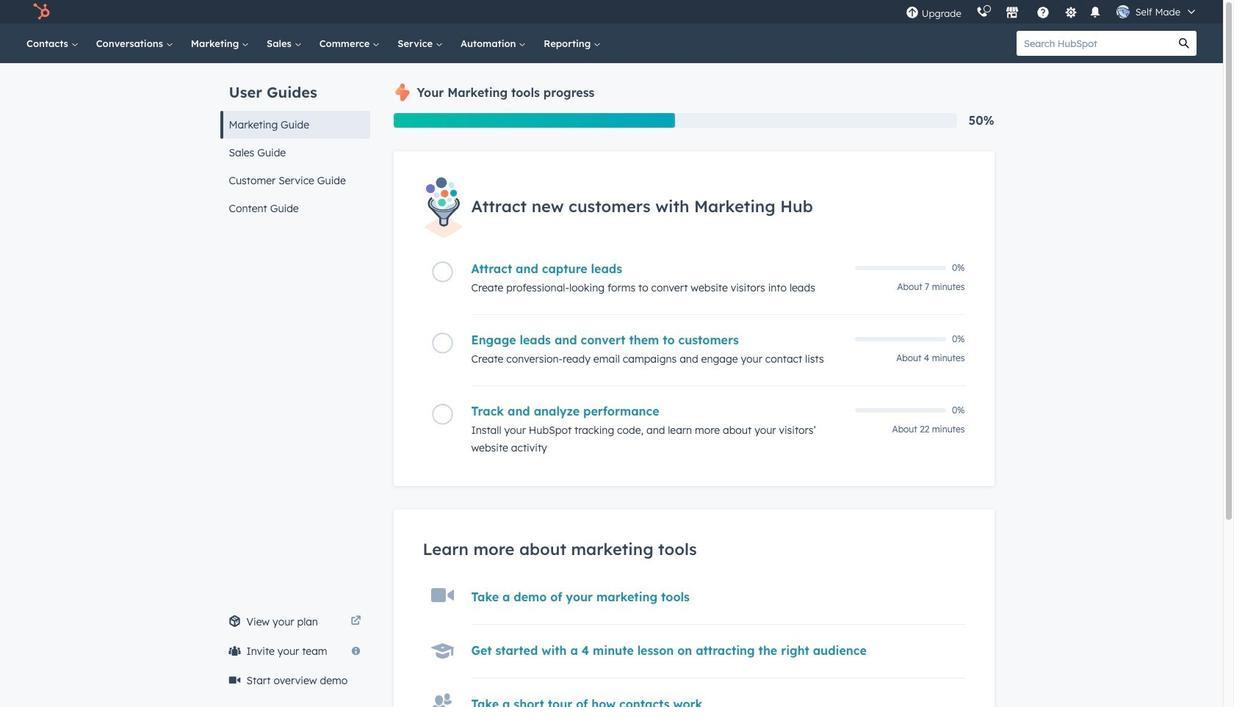 Task type: vqa. For each thing, say whether or not it's contained in the screenshot.
ruby anderson icon
yes



Task type: locate. For each thing, give the bounding box(es) containing it.
link opens in a new window image
[[351, 614, 361, 631]]

menu
[[899, 0, 1206, 24]]

progress bar
[[394, 113, 676, 128]]

ruby anderson image
[[1117, 5, 1130, 18]]



Task type: describe. For each thing, give the bounding box(es) containing it.
user guides element
[[220, 63, 370, 223]]

marketplaces image
[[1006, 7, 1019, 20]]

Search HubSpot search field
[[1017, 31, 1172, 56]]

link opens in a new window image
[[351, 617, 361, 628]]



